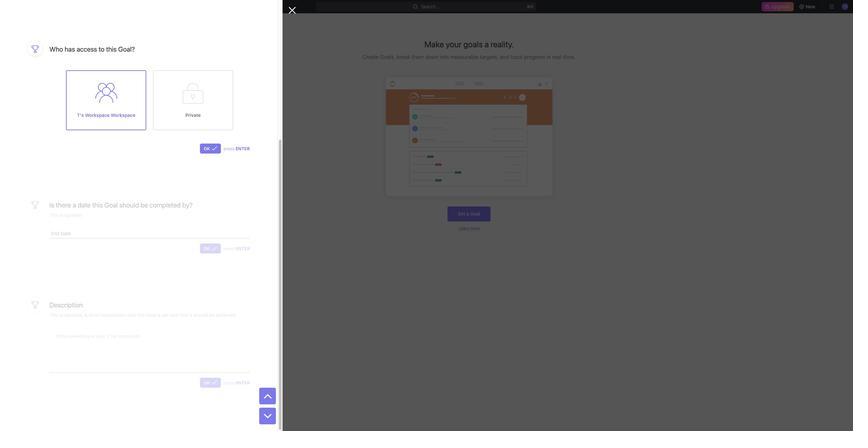 Task type: vqa. For each thing, say whether or not it's contained in the screenshot.
2nd WORKSPACE from the left
yes



Task type: describe. For each thing, give the bounding box(es) containing it.
sidebar navigation
[[0, 13, 85, 432]]

ok button for goal
[[200, 244, 221, 254]]

is there a date this goal should be completed by?
[[49, 201, 193, 209]]

progress
[[524, 54, 546, 60]]

by?
[[182, 201, 193, 209]]

dialog containing who has access to this goal?
[[0, 0, 296, 432]]

is
[[49, 201, 54, 209]]

measurable
[[451, 54, 479, 60]]

3 press from the top
[[224, 380, 235, 386]]

t's workspace workspace
[[77, 112, 135, 118]]

reality.
[[491, 39, 514, 49]]

2 horizontal spatial a
[[485, 39, 489, 49]]

upgrade
[[772, 4, 791, 9]]

3 ok from the top
[[204, 380, 210, 386]]

into
[[440, 54, 449, 60]]

learn
[[459, 226, 469, 231]]

create
[[363, 54, 379, 60]]

real-
[[553, 54, 564, 60]]

break
[[397, 54, 411, 60]]

learn more
[[459, 226, 480, 231]]

more
[[470, 226, 480, 231]]

create goals, break them down into measurable targets, and track progress in real-time.
[[363, 54, 576, 60]]

there
[[56, 201, 71, 209]]

has
[[65, 45, 75, 53]]

this for to
[[106, 45, 117, 53]]

press for goal
[[224, 246, 235, 252]]

make your goals a reality.
[[425, 39, 514, 49]]

upgrade link
[[762, 2, 794, 11]]

press enter for goal?
[[224, 146, 250, 151]]

description
[[49, 302, 83, 309]]

set
[[458, 211, 466, 217]]

enter for goal?
[[236, 146, 250, 151]]

completed
[[150, 201, 181, 209]]

a inside dialog
[[73, 201, 76, 209]]

be
[[141, 201, 148, 209]]

2 workspace from the left
[[111, 112, 135, 118]]

ok button for goal?
[[200, 144, 221, 154]]

new button
[[797, 1, 820, 12]]



Task type: locate. For each thing, give the bounding box(es) containing it.
t's
[[77, 112, 84, 118]]

1 workspace from the left
[[85, 112, 110, 118]]

2 vertical spatial press enter
[[224, 380, 250, 386]]

2 vertical spatial ok button
[[200, 378, 221, 388]]

tree inside sidebar 'navigation'
[[3, 139, 82, 229]]

1 ok button from the top
[[200, 144, 221, 154]]

to
[[99, 45, 105, 53]]

goal
[[104, 201, 118, 209], [471, 211, 481, 217]]

press enter for goal
[[224, 246, 250, 252]]

this
[[106, 45, 117, 53], [92, 201, 103, 209]]

1 vertical spatial press
[[224, 246, 235, 252]]

this right date
[[92, 201, 103, 209]]

2 vertical spatial enter
[[236, 380, 250, 386]]

targets,
[[480, 54, 499, 60]]

3 ok button from the top
[[200, 378, 221, 388]]

search...
[[421, 4, 440, 9]]

2 vertical spatial a
[[467, 211, 469, 217]]

a left date
[[73, 201, 76, 209]]

goal right set
[[471, 211, 481, 217]]

0 vertical spatial press
[[224, 146, 235, 151]]

0 horizontal spatial this
[[92, 201, 103, 209]]

2 enter from the top
[[236, 246, 250, 252]]

ok
[[204, 146, 210, 151], [204, 246, 210, 252], [204, 380, 210, 386]]

goal inside dialog
[[104, 201, 118, 209]]

press for goal?
[[224, 146, 235, 151]]

press enter
[[224, 146, 250, 151], [224, 246, 250, 252], [224, 380, 250, 386]]

2 vertical spatial press
[[224, 380, 235, 386]]

1 horizontal spatial goal
[[471, 211, 481, 217]]

⌘k
[[527, 4, 534, 9]]

0 vertical spatial ok
[[204, 146, 210, 151]]

time.
[[564, 54, 576, 60]]

0 horizontal spatial a
[[73, 201, 76, 209]]

0 vertical spatial this
[[106, 45, 117, 53]]

goal?
[[118, 45, 135, 53]]

track
[[511, 54, 523, 60]]

who
[[49, 45, 63, 53]]

ok for goal
[[204, 246, 210, 252]]

press
[[224, 146, 235, 151], [224, 246, 235, 252], [224, 380, 235, 386]]

ok button
[[200, 144, 221, 154], [200, 244, 221, 254], [200, 378, 221, 388]]

2 press from the top
[[224, 246, 235, 252]]

goal left should
[[104, 201, 118, 209]]

this for date
[[92, 201, 103, 209]]

a
[[485, 39, 489, 49], [73, 201, 76, 209], [467, 211, 469, 217]]

1 vertical spatial ok button
[[200, 244, 221, 254]]

date
[[78, 201, 91, 209]]

0 vertical spatial a
[[485, 39, 489, 49]]

0 vertical spatial press enter
[[224, 146, 250, 151]]

inbox
[[16, 46, 28, 52]]

1 vertical spatial this
[[92, 201, 103, 209]]

1 vertical spatial ok
[[204, 246, 210, 252]]

0 vertical spatial enter
[[236, 146, 250, 151]]

them
[[412, 54, 424, 60]]

1 vertical spatial enter
[[236, 246, 250, 252]]

enter for goal
[[236, 246, 250, 252]]

1 horizontal spatial workspace
[[111, 112, 135, 118]]

make
[[425, 39, 444, 49]]

1 ok from the top
[[204, 146, 210, 151]]

1 horizontal spatial a
[[467, 211, 469, 217]]

1 horizontal spatial this
[[106, 45, 117, 53]]

new
[[806, 4, 816, 9]]

0 horizontal spatial workspace
[[85, 112, 110, 118]]

down
[[426, 54, 439, 60]]

inbox link
[[3, 44, 82, 54]]

0 vertical spatial goal
[[104, 201, 118, 209]]

learn more link
[[459, 226, 480, 231]]

3 enter from the top
[[236, 380, 250, 386]]

1 vertical spatial press enter
[[224, 246, 250, 252]]

goals
[[464, 39, 483, 49]]

in
[[547, 54, 551, 60]]

and
[[500, 54, 509, 60]]

2 ok from the top
[[204, 246, 210, 252]]

0 horizontal spatial goal
[[104, 201, 118, 209]]

a up targets,
[[485, 39, 489, 49]]

goals,
[[380, 54, 396, 60]]

1 press from the top
[[224, 146, 235, 151]]

who has access to this goal?
[[49, 45, 135, 53]]

dialog
[[0, 0, 296, 432]]

your
[[446, 39, 462, 49]]

2 press enter from the top
[[224, 246, 250, 252]]

2 vertical spatial ok
[[204, 380, 210, 386]]

1 press enter from the top
[[224, 146, 250, 151]]

access
[[77, 45, 97, 53]]

1 enter from the top
[[236, 146, 250, 151]]

2 ok button from the top
[[200, 244, 221, 254]]

this right to
[[106, 45, 117, 53]]

tree
[[3, 139, 82, 229]]

set a goal
[[458, 211, 481, 217]]

1 vertical spatial goal
[[471, 211, 481, 217]]

1 vertical spatial a
[[73, 201, 76, 209]]

enter
[[236, 146, 250, 151], [236, 246, 250, 252], [236, 380, 250, 386]]

private
[[186, 112, 201, 118]]

3 press enter from the top
[[224, 380, 250, 386]]

should
[[119, 201, 139, 209]]

a right set
[[467, 211, 469, 217]]

workspace
[[85, 112, 110, 118], [111, 112, 135, 118]]

ok for goal?
[[204, 146, 210, 151]]

0 vertical spatial ok button
[[200, 144, 221, 154]]



